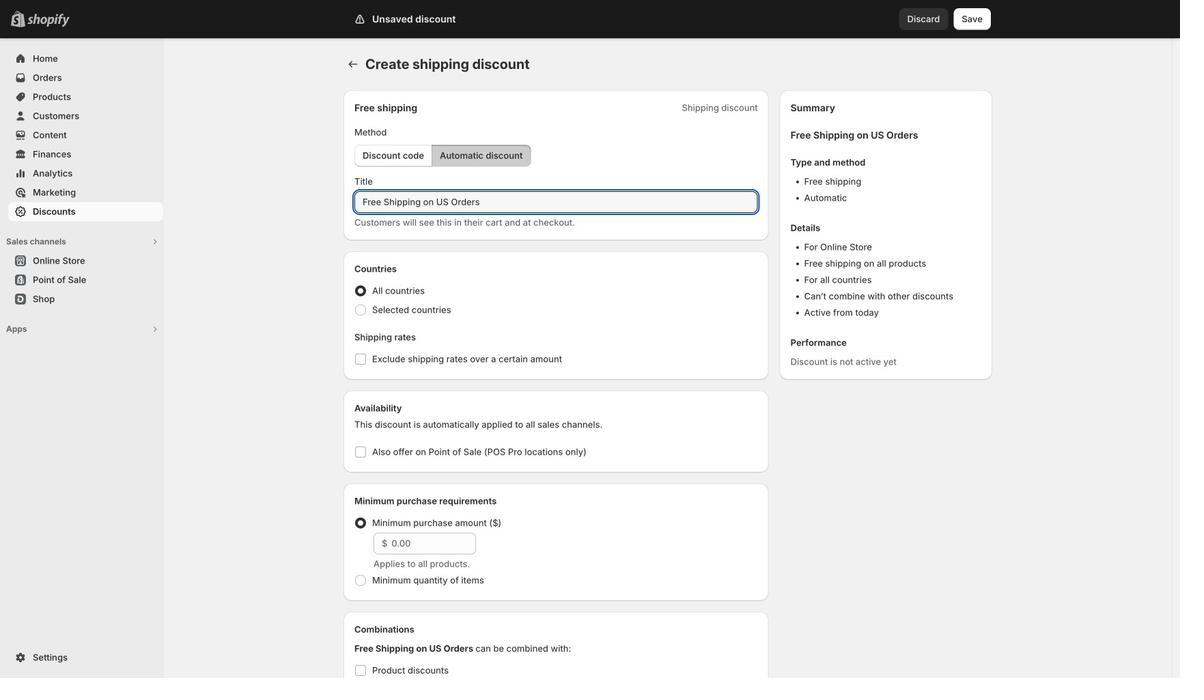 Task type: vqa. For each thing, say whether or not it's contained in the screenshot.
text box at the top of page
yes



Task type: describe. For each thing, give the bounding box(es) containing it.
shopify image
[[27, 13, 70, 27]]

0.00 text field
[[392, 533, 476, 555]]



Task type: locate. For each thing, give the bounding box(es) containing it.
None text field
[[354, 191, 758, 213]]



